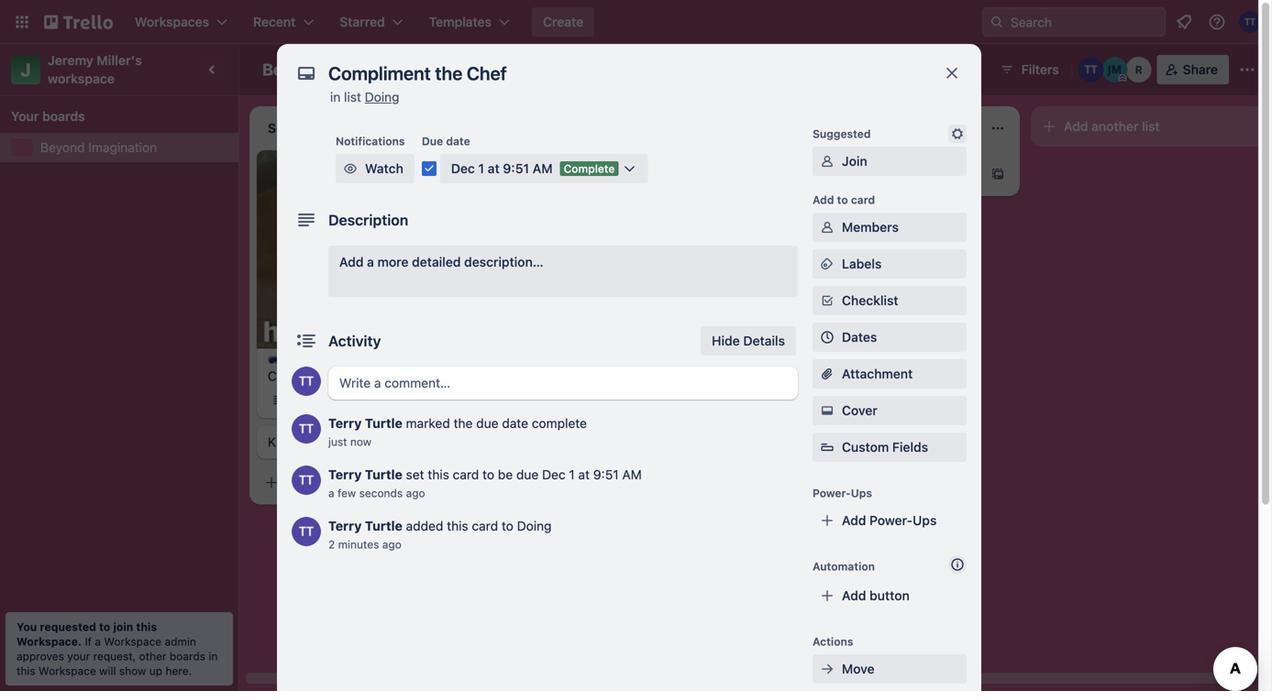Task type: vqa. For each thing, say whether or not it's contained in the screenshot.
"AM"
yes



Task type: locate. For each thing, give the bounding box(es) containing it.
terry turtle (terryturtle) image
[[1240, 11, 1262, 33], [1079, 57, 1104, 83], [462, 389, 484, 411]]

date inside terry turtle marked the due date complete just now
[[502, 416, 529, 431]]

list left the doing link
[[344, 89, 361, 105]]

add left another
[[1064, 119, 1089, 134]]

j
[[20, 59, 31, 80]]

your
[[67, 651, 90, 663]]

to left join
[[99, 621, 110, 634]]

workspace down join
[[104, 636, 162, 649]]

1 vertical spatial boards
[[170, 651, 206, 663]]

due inside terry turtle set this card to be due dec 1 at 9:51 am a few seconds ago
[[517, 468, 539, 483]]

star or unstar board image
[[439, 62, 454, 77]]

1 sm image from the top
[[818, 255, 837, 273]]

1 horizontal spatial ago
[[406, 487, 425, 500]]

add button
[[842, 589, 910, 604]]

share
[[1183, 62, 1219, 77]]

terry turtle (terryturtle) image for marked the due date complete
[[292, 415, 321, 444]]

dec inside terry turtle set this card to be due dec 1 at 9:51 am a few seconds ago
[[542, 468, 566, 483]]

create inside button
[[543, 14, 584, 29]]

terry for marked the due date complete
[[328, 416, 362, 431]]

thinking link
[[529, 169, 741, 187]]

0 vertical spatial beyond
[[262, 60, 322, 79]]

0 vertical spatial 9:51
[[503, 161, 530, 176]]

card up "members"
[[851, 194, 876, 206]]

this right join
[[136, 621, 157, 634]]

date right due at the top left of page
[[446, 135, 470, 148]]

beyond imagination down your boards with 1 items element
[[40, 140, 157, 155]]

ups up add power-ups
[[851, 487, 873, 500]]

None text field
[[319, 57, 925, 90]]

0 horizontal spatial list
[[344, 89, 361, 105]]

this inside you requested to join this workspace.
[[136, 621, 157, 634]]

2 sm image from the top
[[818, 292, 837, 310]]

sm image inside watch button
[[341, 160, 360, 178]]

due
[[476, 416, 499, 431], [517, 468, 539, 483]]

instagram
[[311, 369, 370, 384]]

imagination down your boards with 1 items element
[[88, 140, 157, 155]]

terry turtle (terryturtle) image down kickoff meeting
[[292, 466, 321, 495]]

1 vertical spatial date
[[502, 416, 529, 431]]

turtle
[[365, 416, 403, 431], [365, 468, 403, 483], [365, 519, 403, 534]]

2 terry from the top
[[328, 468, 362, 483]]

2 vertical spatial dec
[[542, 468, 566, 483]]

approves
[[17, 651, 64, 663]]

Dec 1 checkbox
[[529, 231, 585, 253]]

marked
[[406, 416, 450, 431]]

terry turtle (terryturtle) image for set this card to be due dec 1 at 9:51 am
[[292, 466, 321, 495]]

1 horizontal spatial beyond
[[262, 60, 322, 79]]

sm image left labels
[[818, 255, 837, 273]]

terry up 2
[[328, 519, 362, 534]]

terry
[[328, 416, 362, 431], [328, 468, 362, 483], [328, 519, 362, 534]]

add a card down kickoff meeting
[[286, 475, 351, 490]]

minutes
[[338, 539, 379, 551]]

show menu image
[[1239, 61, 1257, 79]]

terry up few
[[328, 468, 362, 483]]

add
[[1064, 119, 1089, 134], [807, 167, 832, 182], [813, 194, 835, 206], [340, 255, 364, 270], [286, 475, 311, 490], [842, 513, 867, 529], [842, 589, 867, 604]]

ups
[[851, 487, 873, 500], [913, 513, 937, 529]]

1 horizontal spatial power-
[[870, 513, 913, 529]]

0 vertical spatial create from template… image
[[991, 167, 1006, 182]]

1 vertical spatial due
[[517, 468, 539, 483]]

to
[[837, 194, 848, 206], [483, 468, 495, 483], [502, 519, 514, 534], [99, 621, 110, 634]]

doing
[[365, 89, 400, 105], [517, 519, 552, 534]]

join link
[[813, 147, 967, 176]]

1 horizontal spatial doing
[[517, 519, 552, 534]]

0 horizontal spatial imagination
[[88, 140, 157, 155]]

ago
[[406, 487, 425, 500], [382, 539, 402, 551]]

terry turtle (terryturtle) image down color: purple, title: none image
[[292, 367, 321, 396]]

1 vertical spatial list
[[1142, 119, 1160, 134]]

imagination
[[326, 60, 419, 79], [88, 140, 157, 155]]

you requested to join this workspace.
[[17, 621, 157, 649]]

to inside terry turtle added this card to doing 2 minutes ago
[[502, 519, 514, 534]]

card up add to card
[[846, 167, 873, 182]]

add a card button up add to card
[[778, 160, 984, 189]]

sm image down power ups image
[[949, 125, 967, 143]]

ups down fields
[[913, 513, 937, 529]]

admin
[[165, 636, 196, 649]]

in right other
[[209, 651, 218, 663]]

1 horizontal spatial am
[[623, 468, 642, 483]]

1 horizontal spatial at
[[579, 468, 590, 483]]

a
[[835, 167, 842, 182], [367, 255, 374, 270], [314, 475, 321, 490], [328, 487, 335, 500], [95, 636, 101, 649]]

1 vertical spatial add a card
[[286, 475, 351, 490]]

1 vertical spatial create
[[268, 369, 307, 384]]

beyond imagination
[[262, 60, 419, 79], [40, 140, 157, 155]]

boards down admin
[[170, 651, 206, 663]]

Mark due date as complete checkbox
[[422, 161, 437, 176]]

sm image left cover
[[818, 402, 837, 420]]

be
[[498, 468, 513, 483]]

r button
[[1127, 57, 1152, 83]]

0 vertical spatial turtle
[[365, 416, 403, 431]]

1 turtle from the top
[[365, 416, 403, 431]]

1 horizontal spatial terry turtle (terryturtle) image
[[1079, 57, 1104, 83]]

at left thinking at left
[[488, 161, 500, 176]]

power-ups
[[813, 487, 873, 500]]

0 vertical spatial terry turtle (terryturtle) image
[[1240, 11, 1262, 33]]

0 horizontal spatial in
[[209, 651, 218, 663]]

open information menu image
[[1208, 13, 1227, 31]]

1 vertical spatial turtle
[[365, 468, 403, 483]]

dec
[[451, 161, 475, 176], [551, 236, 571, 249], [542, 468, 566, 483]]

sm image left checklist
[[818, 292, 837, 310]]

0 vertical spatial am
[[533, 161, 553, 176]]

0 horizontal spatial boards
[[42, 109, 85, 124]]

sm image down add to card
[[818, 218, 837, 237]]

add a card button
[[778, 160, 984, 189], [257, 468, 462, 498]]

0 horizontal spatial date
[[446, 135, 470, 148]]

card down terry turtle set this card to be due dec 1 at 9:51 am a few seconds ago
[[472, 519, 498, 534]]

dates
[[842, 330, 878, 345]]

search image
[[990, 15, 1005, 29]]

1 horizontal spatial 9:51
[[593, 468, 619, 483]]

0 vertical spatial imagination
[[326, 60, 419, 79]]

1 horizontal spatial create from template… image
[[991, 167, 1006, 182]]

1 horizontal spatial beyond imagination
[[262, 60, 419, 79]]

Write a comment text field
[[328, 367, 798, 400]]

1 vertical spatial beyond imagination
[[40, 140, 157, 155]]

sm image left 'watch'
[[341, 160, 360, 178]]

due inside terry turtle marked the due date complete just now
[[476, 416, 499, 431]]

doing inside terry turtle added this card to doing 2 minutes ago
[[517, 519, 552, 534]]

1 vertical spatial at
[[579, 468, 590, 483]]

terry turtle marked the due date complete just now
[[328, 416, 587, 449]]

card inside terry turtle set this card to be due dec 1 at 9:51 am a few seconds ago
[[453, 468, 479, 483]]

sm image left join
[[818, 152, 837, 171]]

list right another
[[1142, 119, 1160, 134]]

0 vertical spatial date
[[446, 135, 470, 148]]

here.
[[166, 665, 192, 678]]

1 vertical spatial sm image
[[818, 292, 837, 310]]

just
[[328, 436, 347, 449]]

sm image
[[949, 125, 967, 143], [818, 152, 837, 171], [341, 160, 360, 178], [818, 218, 837, 237], [818, 402, 837, 420], [818, 661, 837, 679]]

power- down power-ups
[[870, 513, 913, 529]]

sm image for watch
[[341, 160, 360, 178]]

create from template… image
[[991, 167, 1006, 182], [470, 476, 484, 490]]

terry inside terry turtle marked the due date complete just now
[[328, 416, 362, 431]]

list
[[344, 89, 361, 105], [1142, 119, 1160, 134]]

1 vertical spatial power-
[[870, 513, 913, 529]]

3 terry from the top
[[328, 519, 362, 534]]

boards inside your boards with 1 items element
[[42, 109, 85, 124]]

0 horizontal spatial beyond
[[40, 140, 85, 155]]

terry turtle (terryturtle) image left 2
[[292, 518, 321, 547]]

1 down thinking at left
[[574, 236, 579, 249]]

3 turtle from the top
[[365, 519, 403, 534]]

1 vertical spatial dec
[[551, 236, 571, 249]]

3 terry turtle (terryturtle) image from the top
[[292, 466, 321, 495]]

this inside if a workspace admin approves your request, other boards in this workspace will show up here.
[[17, 665, 35, 678]]

1 horizontal spatial imagination
[[326, 60, 419, 79]]

turtle up kickoff meeting link
[[365, 416, 403, 431]]

due right the
[[476, 416, 499, 431]]

terry turtle added this card to doing 2 minutes ago
[[328, 519, 552, 551]]

0 vertical spatial dec
[[451, 161, 475, 176]]

2 vertical spatial terry
[[328, 519, 362, 534]]

add a card button down now
[[257, 468, 462, 498]]

beyond inside "board name" text box
[[262, 60, 322, 79]]

0 horizontal spatial add a card
[[286, 475, 351, 490]]

4 terry turtle (terryturtle) image from the top
[[292, 518, 321, 547]]

1 horizontal spatial date
[[502, 416, 529, 431]]

1 vertical spatial beyond
[[40, 140, 85, 155]]

to down terry turtle set this card to be due dec 1 at 9:51 am a few seconds ago
[[502, 519, 514, 534]]

add down the suggested
[[813, 194, 835, 206]]

turtle for set this card to be due dec 1 at 9:51 am
[[365, 468, 403, 483]]

beyond imagination up in list doing
[[262, 60, 419, 79]]

am inside terry turtle set this card to be due dec 1 at 9:51 am a few seconds ago
[[623, 468, 642, 483]]

add down kickoff
[[286, 475, 311, 490]]

join
[[113, 621, 133, 634]]

this right added
[[447, 519, 469, 534]]

1 horizontal spatial list
[[1142, 119, 1160, 134]]

1 vertical spatial doing
[[517, 519, 552, 534]]

0 vertical spatial create
[[543, 14, 584, 29]]

0 vertical spatial ago
[[406, 487, 425, 500]]

add down the automation
[[842, 589, 867, 604]]

0 horizontal spatial workspace
[[39, 665, 96, 678]]

terry inside terry turtle added this card to doing 2 minutes ago
[[328, 519, 362, 534]]

at
[[488, 161, 500, 176], [579, 468, 590, 483]]

hide details
[[712, 334, 785, 349]]

0 horizontal spatial beyond imagination
[[40, 140, 157, 155]]

1 inside dec 1 'option'
[[574, 236, 579, 249]]

turtle inside terry turtle added this card to doing 2 minutes ago
[[365, 519, 403, 534]]

turtle up seconds
[[365, 468, 403, 483]]

power- down custom
[[813, 487, 851, 500]]

1 vertical spatial ups
[[913, 513, 937, 529]]

sm image
[[818, 255, 837, 273], [818, 292, 837, 310]]

0 horizontal spatial doing
[[365, 89, 400, 105]]

request,
[[93, 651, 136, 663]]

card down meeting
[[324, 475, 351, 490]]

1 horizontal spatial due
[[517, 468, 539, 483]]

terry inside terry turtle set this card to be due dec 1 at 9:51 am a few seconds ago
[[328, 468, 362, 483]]

boards
[[42, 109, 85, 124], [170, 651, 206, 663]]

1 vertical spatial 9:51
[[593, 468, 619, 483]]

imagination inside beyond imagination link
[[88, 140, 157, 155]]

turtle up 2 minutes ago link
[[365, 519, 403, 534]]

0 horizontal spatial ago
[[382, 539, 402, 551]]

0 vertical spatial beyond imagination
[[262, 60, 419, 79]]

0 vertical spatial at
[[488, 161, 500, 176]]

more
[[378, 255, 409, 270]]

a inside add a more detailed description… link
[[367, 255, 374, 270]]

0 vertical spatial add a card button
[[778, 160, 984, 189]]

1 horizontal spatial add a card
[[807, 167, 873, 182]]

2 terry turtle (terryturtle) image from the top
[[292, 415, 321, 444]]

0 horizontal spatial at
[[488, 161, 500, 176]]

0 vertical spatial sm image
[[818, 255, 837, 273]]

dec down due date
[[451, 161, 475, 176]]

1 horizontal spatial create
[[543, 14, 584, 29]]

sm image inside join link
[[818, 152, 837, 171]]

imagination inside "board name" text box
[[326, 60, 419, 79]]

sm image inside cover link
[[818, 402, 837, 420]]

add power-ups
[[842, 513, 937, 529]]

sm image for join
[[818, 152, 837, 171]]

due right be
[[517, 468, 539, 483]]

1 vertical spatial create from template… image
[[470, 476, 484, 490]]

imagination up in list doing
[[326, 60, 419, 79]]

this inside terry turtle set this card to be due dec 1 at 9:51 am a few seconds ago
[[428, 468, 449, 483]]

ago right minutes
[[382, 539, 402, 551]]

beyond imagination inside "board name" text box
[[262, 60, 419, 79]]

1 horizontal spatial workspace
[[104, 636, 162, 649]]

automation image
[[961, 55, 987, 81]]

this right set on the left of the page
[[428, 468, 449, 483]]

0 horizontal spatial add a card button
[[257, 468, 462, 498]]

custom fields button
[[813, 439, 967, 457]]

turtle for added this card to doing
[[365, 519, 403, 534]]

1 right mark due date as complete "checkbox"
[[479, 161, 485, 176]]

this down approves
[[17, 665, 35, 678]]

0 vertical spatial doing
[[365, 89, 400, 105]]

hide details link
[[701, 327, 796, 356]]

add a card
[[807, 167, 873, 182], [286, 475, 351, 490]]

will
[[99, 665, 116, 678]]

dec inside dec 1 'option'
[[551, 236, 571, 249]]

1 terry from the top
[[328, 416, 362, 431]]

terry turtle (terryturtle) image
[[292, 367, 321, 396], [292, 415, 321, 444], [292, 466, 321, 495], [292, 518, 321, 547]]

sm image inside members link
[[818, 218, 837, 237]]

sm image down actions in the bottom right of the page
[[818, 661, 837, 679]]

0 horizontal spatial terry turtle (terryturtle) image
[[462, 389, 484, 411]]

date left complete
[[502, 416, 529, 431]]

2 minutes ago link
[[328, 539, 402, 551]]

other
[[139, 651, 167, 663]]

terry turtle (terryturtle) image right open information menu icon at the right of page
[[1240, 11, 1262, 33]]

sm image inside checklist link
[[818, 292, 837, 310]]

1 down complete
[[569, 468, 575, 483]]

0 vertical spatial due
[[476, 416, 499, 431]]

color: bold red, title: "thoughts" element
[[529, 158, 597, 172]]

watch
[[365, 161, 404, 176]]

1 vertical spatial am
[[623, 468, 642, 483]]

sm image inside the labels link
[[818, 255, 837, 273]]

terry for added this card to doing
[[328, 519, 362, 534]]

0 horizontal spatial due
[[476, 416, 499, 431]]

0 vertical spatial ups
[[851, 487, 873, 500]]

add down power-ups
[[842, 513, 867, 529]]

1 horizontal spatial add a card button
[[778, 160, 984, 189]]

add a card up add to card
[[807, 167, 873, 182]]

to left be
[[483, 468, 495, 483]]

in inside if a workspace admin approves your request, other boards in this workspace will show up here.
[[209, 651, 218, 663]]

terry turtle (terryturtle) image left r
[[1079, 57, 1104, 83]]

due
[[422, 135, 443, 148]]

1 vertical spatial ago
[[382, 539, 402, 551]]

1 vertical spatial in
[[209, 651, 218, 663]]

1 vertical spatial terry
[[328, 468, 362, 483]]

1 vertical spatial imagination
[[88, 140, 157, 155]]

filters button
[[994, 55, 1065, 84]]

workspace down your
[[39, 665, 96, 678]]

1 horizontal spatial in
[[330, 89, 341, 105]]

0 vertical spatial terry
[[328, 416, 362, 431]]

in down "board name" text box
[[330, 89, 341, 105]]

2 turtle from the top
[[365, 468, 403, 483]]

at down complete
[[579, 468, 590, 483]]

members
[[842, 220, 899, 235]]

0 vertical spatial power-
[[813, 487, 851, 500]]

description
[[328, 212, 409, 229]]

doing up notifications
[[365, 89, 400, 105]]

doing down terry turtle set this card to be due dec 1 at 9:51 am a few seconds ago
[[517, 519, 552, 534]]

filters
[[1022, 62, 1060, 77]]

sm image for move
[[818, 661, 837, 679]]

checklist link
[[813, 286, 967, 316]]

terry up the just now link
[[328, 416, 362, 431]]

ago down set on the left of the page
[[406, 487, 425, 500]]

sm image inside move link
[[818, 661, 837, 679]]

1 down instagram
[[352, 394, 357, 407]]

1 down the create instagram
[[316, 394, 321, 407]]

2 vertical spatial turtle
[[365, 519, 403, 534]]

turtle inside terry turtle set this card to be due dec 1 at 9:51 am a few seconds ago
[[365, 468, 403, 483]]

another
[[1092, 119, 1139, 134]]

card
[[846, 167, 873, 182], [851, 194, 876, 206], [453, 468, 479, 483], [324, 475, 351, 490], [472, 519, 498, 534]]

boards right your
[[42, 109, 85, 124]]

this
[[428, 468, 449, 483], [447, 519, 469, 534], [136, 621, 157, 634], [17, 665, 35, 678]]

dec down thinking at left
[[551, 236, 571, 249]]

meeting
[[313, 435, 361, 450]]

1 vertical spatial terry turtle (terryturtle) image
[[1079, 57, 1104, 83]]

card left be
[[453, 468, 479, 483]]

1 horizontal spatial boards
[[170, 651, 206, 663]]

sm image for checklist
[[818, 292, 837, 310]]

labels
[[842, 256, 882, 272]]

terry turtle (terryturtle) image left just
[[292, 415, 321, 444]]

Board name text field
[[253, 55, 428, 84]]

0 horizontal spatial create from template… image
[[470, 476, 484, 490]]

suggested
[[813, 128, 871, 140]]

terry turtle (terryturtle) image up the
[[462, 389, 484, 411]]

thoughts thinking
[[529, 159, 597, 185]]

turtle inside terry turtle marked the due date complete just now
[[365, 416, 403, 431]]

0 horizontal spatial create
[[268, 369, 307, 384]]

few
[[338, 487, 356, 500]]

dates button
[[813, 323, 967, 352]]

0 vertical spatial boards
[[42, 109, 85, 124]]

dec right be
[[542, 468, 566, 483]]



Task type: describe. For each thing, give the bounding box(es) containing it.
dec for dec 1
[[551, 236, 571, 249]]

dec 1 at 9:51 am
[[451, 161, 553, 176]]

up
[[149, 665, 162, 678]]

notifications
[[336, 135, 405, 148]]

create instagram link
[[268, 367, 481, 386]]

9:51 inside terry turtle set this card to be due dec 1 at 9:51 am a few seconds ago
[[593, 468, 619, 483]]

attachment button
[[813, 360, 967, 389]]

this inside terry turtle added this card to doing 2 minutes ago
[[447, 519, 469, 534]]

your boards with 1 items element
[[11, 106, 218, 128]]

sm image for labels
[[818, 255, 837, 273]]

actions
[[813, 636, 854, 649]]

create for create instagram
[[268, 369, 307, 384]]

custom
[[842, 440, 889, 455]]

jeremy miller's workspace
[[48, 53, 145, 86]]

move
[[842, 662, 875, 677]]

to inside you requested to join this workspace.
[[99, 621, 110, 634]]

boards inside if a workspace admin approves your request, other boards in this workspace will show up here.
[[170, 651, 206, 663]]

button
[[870, 589, 910, 604]]

due date
[[422, 135, 470, 148]]

color: purple, title: none image
[[268, 356, 305, 364]]

your boards
[[11, 109, 85, 124]]

0 vertical spatial workspace
[[104, 636, 162, 649]]

1 vertical spatial workspace
[[39, 665, 96, 678]]

1 terry turtle (terryturtle) image from the top
[[292, 367, 321, 396]]

requested
[[40, 621, 96, 634]]

you
[[17, 621, 37, 634]]

detailed
[[412, 255, 461, 270]]

terry turtle (terryturtle) image for added this card to doing
[[292, 518, 321, 547]]

the
[[454, 416, 473, 431]]

turtle for marked the due date complete
[[365, 416, 403, 431]]

cover
[[842, 403, 878, 418]]

set
[[406, 468, 424, 483]]

create button
[[532, 7, 595, 37]]

if
[[85, 636, 92, 649]]

terry turtle set this card to be due dec 1 at 9:51 am a few seconds ago
[[328, 468, 642, 500]]

workspace visible image
[[472, 62, 487, 77]]

seconds
[[359, 487, 403, 500]]

details
[[744, 334, 785, 349]]

r
[[1136, 63, 1143, 76]]

create from template… image for the top add a card button
[[991, 167, 1006, 182]]

add another list
[[1064, 119, 1160, 134]]

dec for dec 1 at 9:51 am
[[451, 161, 475, 176]]

0 horizontal spatial power-
[[813, 487, 851, 500]]

sm image for cover
[[818, 402, 837, 420]]

join
[[842, 154, 868, 169]]

0 vertical spatial in
[[330, 89, 341, 105]]

mark due date as complete image
[[422, 161, 437, 176]]

miller's
[[97, 53, 142, 68]]

your
[[11, 109, 39, 124]]

hide
[[712, 334, 740, 349]]

a inside if a workspace admin approves your request, other boards in this workspace will show up here.
[[95, 636, 101, 649]]

jeremy
[[48, 53, 93, 68]]

complete
[[532, 416, 587, 431]]

activity
[[328, 333, 381, 350]]

1 vertical spatial add a card button
[[257, 468, 462, 498]]

kickoff
[[268, 435, 309, 450]]

create for create
[[543, 14, 584, 29]]

Search field
[[1005, 8, 1165, 36]]

2 vertical spatial terry turtle (terryturtle) image
[[462, 389, 484, 411]]

add inside button
[[842, 589, 867, 604]]

watch button
[[336, 154, 415, 184]]

description…
[[464, 255, 544, 270]]

at inside terry turtle set this card to be due dec 1 at 9:51 am a few seconds ago
[[579, 468, 590, 483]]

add left more
[[340, 255, 364, 270]]

workspace
[[48, 71, 115, 86]]

0 horizontal spatial am
[[533, 161, 553, 176]]

ago inside terry turtle added this card to doing 2 minutes ago
[[382, 539, 402, 551]]

0 horizontal spatial ups
[[851, 487, 873, 500]]

add power-ups link
[[813, 507, 967, 536]]

fields
[[893, 440, 929, 455]]

list inside the add another list button
[[1142, 119, 1160, 134]]

board image
[[509, 61, 523, 76]]

1 inside terry turtle set this card to be due dec 1 at 9:51 am a few seconds ago
[[569, 468, 575, 483]]

card inside terry turtle added this card to doing 2 minutes ago
[[472, 519, 498, 534]]

rubyanndersson (rubyanndersson) image
[[1127, 57, 1152, 83]]

just now link
[[328, 436, 372, 449]]

automation
[[813, 561, 875, 573]]

sm image for members
[[818, 218, 837, 237]]

cover link
[[813, 396, 967, 426]]

add a more detailed description…
[[340, 255, 544, 270]]

a inside terry turtle set this card to be due dec 1 at 9:51 am a few seconds ago
[[328, 487, 335, 500]]

in list doing
[[330, 89, 400, 105]]

attachment
[[842, 367, 913, 382]]

back to home image
[[44, 7, 113, 37]]

beyond imagination link
[[40, 139, 228, 157]]

ago inside terry turtle set this card to be due dec 1 at 9:51 am a few seconds ago
[[406, 487, 425, 500]]

add a more detailed description… link
[[328, 246, 798, 297]]

share button
[[1158, 55, 1230, 84]]

create instagram
[[268, 369, 370, 384]]

a few seconds ago link
[[328, 487, 425, 500]]

members link
[[813, 213, 967, 242]]

to up "members"
[[837, 194, 848, 206]]

complete
[[564, 162, 615, 175]]

show
[[119, 665, 146, 678]]

primary element
[[0, 0, 1273, 44]]

add button button
[[813, 582, 967, 611]]

workspace.
[[17, 636, 82, 649]]

to inside terry turtle set this card to be due dec 1 at 9:51 am a few seconds ago
[[483, 468, 495, 483]]

sm image for suggested
[[949, 125, 967, 143]]

dec 1
[[551, 236, 579, 249]]

kickoff meeting
[[268, 435, 361, 450]]

add up add to card
[[807, 167, 832, 182]]

if a workspace admin approves your request, other boards in this workspace will show up here.
[[17, 636, 218, 678]]

beyond inside beyond imagination link
[[40, 140, 85, 155]]

labels link
[[813, 250, 967, 279]]

0 notifications image
[[1174, 11, 1196, 33]]

create from template… image for add a card button to the bottom
[[470, 476, 484, 490]]

custom fields
[[842, 440, 929, 455]]

add to card
[[813, 194, 876, 206]]

2
[[328, 539, 335, 551]]

0 vertical spatial list
[[344, 89, 361, 105]]

now
[[350, 436, 372, 449]]

power ups image
[[936, 62, 950, 77]]

thoughts
[[547, 159, 597, 172]]

add another list button
[[1031, 106, 1273, 147]]

0 horizontal spatial 9:51
[[503, 161, 530, 176]]

doing link
[[365, 89, 400, 105]]

2 horizontal spatial terry turtle (terryturtle) image
[[1240, 11, 1262, 33]]

terry for set this card to be due dec 1 at 9:51 am
[[328, 468, 362, 483]]

kickoff meeting link
[[268, 433, 481, 452]]

0 vertical spatial add a card
[[807, 167, 873, 182]]

checklist
[[842, 293, 899, 308]]

1 horizontal spatial ups
[[913, 513, 937, 529]]

jeremy miller (jeremymiller198) image
[[1103, 57, 1128, 83]]



